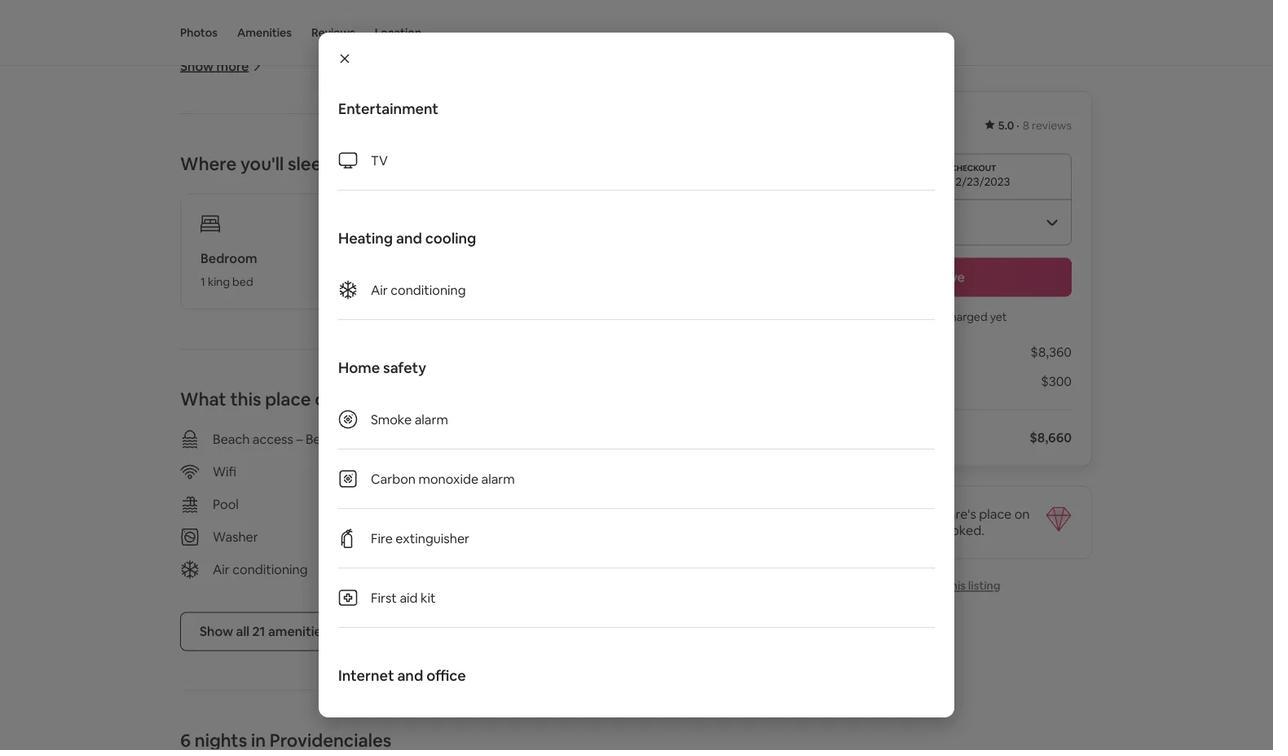 Task type: locate. For each thing, give the bounding box(es) containing it.
1 vertical spatial place
[[979, 506, 1012, 523]]

on
[[563, 464, 578, 481], [1015, 506, 1030, 523]]

alarm
[[415, 411, 448, 428], [481, 471, 515, 488]]

heating and cooling
[[338, 229, 476, 248]]

0 vertical spatial conditioning
[[391, 282, 466, 298]]

1 horizontal spatial air
[[371, 282, 388, 298]]

safety
[[383, 359, 426, 378]]

access
[[253, 431, 293, 448]]

1 horizontal spatial is
[[853, 523, 862, 539]]

premises
[[581, 464, 636, 481]]

1 horizontal spatial this
[[946, 579, 966, 594]]

show left all
[[200, 624, 233, 640]]

heating
[[338, 229, 393, 248]]

on right booked.
[[1015, 506, 1030, 523]]

is left a
[[837, 506, 847, 523]]

reserve button
[[809, 258, 1072, 297]]

0 vertical spatial show
[[180, 58, 214, 74]]

1 inside bedroom 1 king bed
[[201, 274, 205, 289]]

cooling
[[425, 229, 476, 248]]

1 vertical spatial and
[[397, 667, 423, 686]]

bedroom
[[201, 250, 257, 267]]

1 left the sofa
[[382, 274, 387, 289]]

1
[[201, 274, 205, 289], [382, 274, 387, 289]]

air left the sofa
[[371, 282, 388, 298]]

bed inside bedroom 1 king bed
[[232, 274, 253, 289]]

0 horizontal spatial bed
[[232, 274, 253, 289]]

bedroom 1 king bed
[[201, 250, 257, 289]]

sulmare's
[[921, 506, 976, 523]]

and
[[396, 229, 422, 248], [397, 667, 423, 686]]

1 horizontal spatial bed
[[414, 274, 435, 289]]

amenities
[[237, 25, 292, 40]]

1 bed from the left
[[232, 274, 253, 289]]

smoke
[[371, 411, 412, 428]]

aid
[[400, 590, 418, 607]]

show
[[180, 58, 214, 74], [200, 624, 233, 640]]

sofa
[[390, 274, 412, 289]]

bed right the sofa
[[414, 274, 435, 289]]

0 vertical spatial tv
[[371, 152, 388, 169]]

extinguisher
[[396, 530, 470, 547]]

1 vertical spatial on
[[1015, 506, 1030, 523]]

won't
[[896, 310, 925, 325]]

0 vertical spatial air
[[371, 282, 388, 298]]

8
[[1023, 118, 1030, 133]]

1 vertical spatial conditioning
[[233, 562, 308, 578]]

1 vertical spatial show
[[200, 624, 233, 640]]

1 horizontal spatial tv
[[486, 497, 503, 513]]

photos
[[180, 25, 218, 40]]

0 horizontal spatial place
[[265, 388, 311, 411]]

1 horizontal spatial 1
[[382, 274, 387, 289]]

show all 21 amenities
[[200, 624, 328, 640]]

1 horizontal spatial alarm
[[481, 471, 515, 488]]

sulmare's place on airbnb is usually fully booked.
[[809, 506, 1030, 539]]

conditioning down washer
[[233, 562, 308, 578]]

tv down free
[[486, 497, 503, 513]]

1 horizontal spatial on
[[1015, 506, 1030, 523]]

dryer
[[513, 562, 545, 578]]

fully
[[908, 523, 933, 539]]

0 horizontal spatial conditioning
[[233, 562, 308, 578]]

0 horizontal spatial air conditioning
[[213, 562, 308, 578]]

home safety
[[338, 359, 426, 378]]

0 vertical spatial on
[[563, 464, 578, 481]]

this
[[230, 388, 261, 411], [946, 579, 966, 594]]

on right parking on the left of the page
[[563, 464, 578, 481]]

this right what
[[230, 388, 261, 411]]

and left cooling
[[396, 229, 422, 248]]

reviews
[[1032, 118, 1072, 133]]

is
[[837, 506, 847, 523], [853, 523, 862, 539]]

is inside sulmare's place on airbnb is usually fully booked.
[[853, 523, 862, 539]]

bed right "king" at the left top
[[232, 274, 253, 289]]

tv
[[371, 152, 388, 169], [486, 497, 503, 513]]

tv down entertainment
[[371, 152, 388, 169]]

this for report
[[946, 579, 966, 594]]

0 horizontal spatial on
[[563, 464, 578, 481]]

booked.
[[935, 523, 985, 539]]

1 horizontal spatial conditioning
[[391, 282, 466, 298]]

1 left "king" at the left top
[[201, 274, 205, 289]]

0 vertical spatial air conditioning
[[371, 282, 466, 298]]

1 vertical spatial air conditioning
[[213, 562, 308, 578]]

first
[[371, 590, 397, 607]]

air conditioning down the heating and cooling
[[371, 282, 466, 298]]

air down washer
[[213, 562, 230, 578]]

this for what
[[230, 388, 261, 411]]

alarm right monoxide
[[481, 471, 515, 488]]

and left the office
[[397, 667, 423, 686]]

where you'll sleep
[[180, 152, 333, 175]]

place right the sulmare's
[[979, 506, 1012, 523]]

this left listing
[[946, 579, 966, 594]]

1 horizontal spatial air conditioning
[[371, 282, 466, 298]]

place
[[265, 388, 311, 411], [979, 506, 1012, 523]]

1 1 from the left
[[201, 274, 205, 289]]

show inside button
[[200, 624, 233, 640]]

where
[[180, 152, 237, 175]]

air inside what this place offers dialog
[[371, 282, 388, 298]]

location button
[[375, 0, 422, 65]]

this is a rare find.
[[809, 506, 914, 523]]

place up beach access – beachfront
[[265, 388, 311, 411]]

amenities
[[268, 624, 328, 640]]

conditioning down the heating and cooling
[[391, 282, 466, 298]]

air
[[371, 282, 388, 298], [213, 562, 230, 578]]

show down photos
[[180, 58, 214, 74]]

0 vertical spatial this
[[230, 388, 261, 411]]

more
[[217, 58, 249, 74]]

0 vertical spatial and
[[396, 229, 422, 248]]

conditioning
[[391, 282, 466, 298], [233, 562, 308, 578]]

listing
[[968, 579, 1001, 594]]

and for office
[[397, 667, 423, 686]]

beach access – beachfront
[[213, 431, 372, 448]]

all
[[236, 624, 250, 640]]

kit
[[421, 590, 436, 607]]

0 horizontal spatial this
[[230, 388, 261, 411]]

sleep
[[288, 152, 333, 175]]

alarm right smoke
[[415, 411, 448, 428]]

0 horizontal spatial tv
[[371, 152, 388, 169]]

0 vertical spatial place
[[265, 388, 311, 411]]

1 vertical spatial alarm
[[481, 471, 515, 488]]

on inside sulmare's place on airbnb is usually fully booked.
[[1015, 506, 1030, 523]]

1 vertical spatial this
[[946, 579, 966, 594]]

1 sofa bed
[[382, 274, 435, 289]]

show for show all 21 amenities
[[200, 624, 233, 640]]

0 horizontal spatial air
[[213, 562, 230, 578]]

usually
[[865, 523, 905, 539]]

parking
[[515, 464, 560, 481]]

air conditioning
[[371, 282, 466, 298], [213, 562, 308, 578]]

entertainment
[[338, 99, 439, 119]]

offers
[[315, 388, 365, 411]]

internet
[[338, 667, 394, 686]]

beachfront
[[306, 431, 372, 448]]

is left usually on the right of the page
[[853, 523, 862, 539]]

12/23/2023
[[951, 175, 1010, 190]]

1 horizontal spatial place
[[979, 506, 1012, 523]]

12/23/2023 button
[[809, 154, 1072, 199]]

show more button
[[180, 58, 262, 74]]

0 horizontal spatial alarm
[[415, 411, 448, 428]]

conditioning inside what this place offers dialog
[[391, 282, 466, 298]]

carbon
[[371, 471, 416, 488]]

0 horizontal spatial 1
[[201, 274, 205, 289]]

amenities button
[[237, 0, 292, 65]]

air conditioning down washer
[[213, 562, 308, 578]]



Task type: describe. For each thing, give the bounding box(es) containing it.
this
[[809, 506, 834, 523]]

air conditioning inside what this place offers dialog
[[371, 282, 466, 298]]

what this place offers
[[180, 388, 365, 411]]

on for place
[[1015, 506, 1030, 523]]

office
[[426, 667, 466, 686]]

hair
[[486, 562, 510, 578]]

reviews
[[311, 25, 355, 40]]

rare
[[859, 506, 884, 523]]

5.0 · 8 reviews
[[998, 118, 1072, 133]]

show more
[[180, 58, 249, 74]]

charged
[[944, 310, 988, 325]]

2 bed from the left
[[414, 274, 435, 289]]

home
[[338, 359, 380, 378]]

find.
[[887, 506, 914, 523]]

2 1 from the left
[[382, 274, 387, 289]]

21
[[252, 624, 265, 640]]

free parking on premises
[[486, 464, 636, 481]]

what
[[180, 388, 226, 411]]

place inside sulmare's place on airbnb is usually fully booked.
[[979, 506, 1012, 523]]

monoxide
[[419, 471, 479, 488]]

airbnb
[[809, 523, 850, 539]]

internet and office
[[338, 667, 466, 686]]

you won't be charged yet
[[874, 310, 1007, 325]]

$300
[[1041, 373, 1072, 390]]

show all 21 amenities button
[[180, 613, 348, 652]]

location
[[375, 25, 422, 40]]

reviews button
[[311, 0, 355, 65]]

report
[[907, 579, 944, 594]]

·
[[1017, 118, 1020, 133]]

1 vertical spatial tv
[[486, 497, 503, 513]]

yet
[[990, 310, 1007, 325]]

king
[[208, 274, 230, 289]]

be
[[928, 310, 942, 325]]

what this place offers dialog
[[319, 33, 955, 751]]

washer
[[213, 529, 258, 546]]

fire
[[371, 530, 393, 547]]

first aid kit
[[371, 590, 436, 607]]

0 vertical spatial alarm
[[415, 411, 448, 428]]

you
[[874, 310, 893, 325]]

pool
[[213, 497, 239, 513]]

carbon monoxide alarm
[[371, 471, 515, 488]]

$8,660
[[1030, 430, 1072, 446]]

and for cooling
[[396, 229, 422, 248]]

5.0
[[998, 118, 1014, 133]]

–
[[296, 431, 303, 448]]

0 horizontal spatial is
[[837, 506, 847, 523]]

a
[[849, 506, 857, 523]]

beach
[[213, 431, 250, 448]]

reserve
[[916, 269, 965, 286]]

on for parking
[[563, 464, 578, 481]]

show for show more
[[180, 58, 214, 74]]

photos button
[[180, 0, 218, 65]]

fire extinguisher
[[371, 530, 470, 547]]

tv inside what this place offers dialog
[[371, 152, 388, 169]]

$8,360
[[1031, 344, 1072, 361]]

wifi
[[213, 464, 237, 481]]

report this listing
[[907, 579, 1001, 594]]

1 vertical spatial air
[[213, 562, 230, 578]]

you'll
[[240, 152, 284, 175]]

report this listing button
[[880, 579, 1001, 594]]

hair dryer
[[486, 562, 545, 578]]

free
[[486, 464, 512, 481]]

smoke alarm
[[371, 411, 448, 428]]



Task type: vqa. For each thing, say whether or not it's contained in the screenshot.
1 sofa bed
yes



